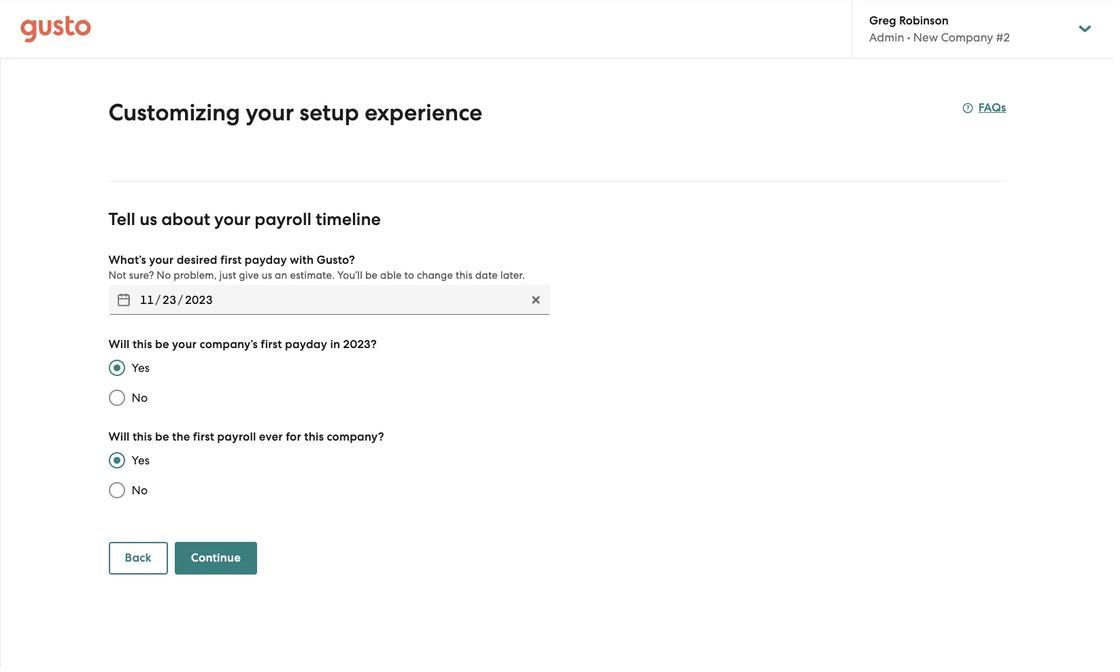 Task type: vqa. For each thing, say whether or not it's contained in the screenshot.
Will corresponding to Will this be the first payroll ever for this company?
yes



Task type: locate. For each thing, give the bounding box(es) containing it.
1 vertical spatial payday
[[285, 338, 328, 352]]

payroll up with
[[255, 209, 312, 230]]

2 vertical spatial no
[[132, 484, 148, 498]]

1 vertical spatial yes
[[132, 454, 150, 468]]

0 horizontal spatial us
[[140, 209, 157, 230]]

payday left in
[[285, 338, 328, 352]]

company?
[[327, 430, 384, 445]]

your inside "what's your desired first payday with gusto? not sure? no problem, just give us an estimate. you'll be able to change this date later."
[[149, 253, 174, 268]]

1 vertical spatial first
[[261, 338, 282, 352]]

us inside "what's your desired first payday with gusto? not sure? no problem, just give us an estimate. you'll be able to change this date later."
[[262, 270, 272, 282]]

Yes radio
[[102, 353, 132, 383], [102, 446, 132, 476]]

no for your
[[132, 391, 148, 405]]

customizing your setup experience
[[109, 99, 483, 127]]

change
[[417, 270, 453, 282]]

/ down problem,
[[178, 293, 183, 307]]

/
[[156, 293, 161, 307], [178, 293, 183, 307]]

be left able
[[365, 270, 378, 282]]

your
[[246, 99, 294, 127], [214, 209, 251, 230], [149, 253, 174, 268], [172, 338, 197, 352]]

yes for the
[[132, 454, 150, 468]]

1 vertical spatial yes radio
[[102, 446, 132, 476]]

1 yes from the top
[[132, 361, 150, 375]]

date
[[476, 270, 498, 282]]

tell us about your payroll timeline
[[109, 209, 381, 230]]

be inside "what's your desired first payday with gusto? not sure? no problem, just give us an estimate. you'll be able to change this date later."
[[365, 270, 378, 282]]

0 vertical spatial payday
[[245, 253, 287, 268]]

your up sure?
[[149, 253, 174, 268]]

this down month (mm) field
[[133, 338, 152, 352]]

1 vertical spatial us
[[262, 270, 272, 282]]

what's
[[109, 253, 146, 268]]

this left date
[[456, 270, 473, 282]]

able
[[381, 270, 402, 282]]

0 vertical spatial first
[[221, 253, 242, 268]]

be down day (dd) field
[[155, 338, 169, 352]]

1 horizontal spatial /
[[178, 293, 183, 307]]

no
[[157, 270, 171, 282], [132, 391, 148, 405], [132, 484, 148, 498]]

2 yes radio from the top
[[102, 446, 132, 476]]

/ left year (yyyy) field
[[156, 293, 161, 307]]

us
[[140, 209, 157, 230], [262, 270, 272, 282]]

be for will this be the first payroll ever for this company?
[[155, 430, 169, 445]]

will for will this be the first payroll ever for this company?
[[109, 430, 130, 445]]

1 vertical spatial no
[[132, 391, 148, 405]]

this right for
[[305, 430, 324, 445]]

will
[[109, 338, 130, 352], [109, 430, 130, 445]]

be
[[365, 270, 378, 282], [155, 338, 169, 352], [155, 430, 169, 445]]

0 horizontal spatial /
[[156, 293, 161, 307]]

be for will this be your company's first payday in 2023?
[[155, 338, 169, 352]]

experience
[[365, 99, 483, 127]]

2 yes from the top
[[132, 454, 150, 468]]

payday
[[245, 253, 287, 268], [285, 338, 328, 352]]

payroll left ever on the left bottom of page
[[217, 430, 256, 445]]

first up just
[[221, 253, 242, 268]]

give
[[239, 270, 259, 282]]

1 vertical spatial will
[[109, 430, 130, 445]]

Year (yyyy) field
[[183, 289, 215, 311]]

be left the the on the left
[[155, 430, 169, 445]]

1 will from the top
[[109, 338, 130, 352]]

what's your desired first payday with gusto? not sure? no problem, just give us an estimate. you'll be able to change this date later.
[[109, 253, 526, 282]]

yes radio for will this be your company's first payday in 2023?
[[102, 353, 132, 383]]

this
[[456, 270, 473, 282], [133, 338, 152, 352], [133, 430, 152, 445], [305, 430, 324, 445]]

payroll
[[255, 209, 312, 230], [217, 430, 256, 445]]

1 horizontal spatial us
[[262, 270, 272, 282]]

back
[[125, 551, 152, 566]]

0 vertical spatial be
[[365, 270, 378, 282]]

0 vertical spatial payroll
[[255, 209, 312, 230]]

1 yes radio from the top
[[102, 353, 132, 383]]

No radio
[[102, 383, 132, 413], [102, 476, 132, 506]]

continue button
[[175, 543, 257, 575]]

1 / from the left
[[156, 293, 161, 307]]

payday up an
[[245, 253, 287, 268]]

0 vertical spatial will
[[109, 338, 130, 352]]

1 horizontal spatial first
[[221, 253, 242, 268]]

first right the the on the left
[[193, 430, 215, 445]]

1 vertical spatial be
[[155, 338, 169, 352]]

2 vertical spatial first
[[193, 430, 215, 445]]

timeline
[[316, 209, 381, 230]]

your left the company's
[[172, 338, 197, 352]]

1 no radio from the top
[[102, 383, 132, 413]]

2 vertical spatial be
[[155, 430, 169, 445]]

about
[[161, 209, 210, 230]]

in
[[330, 338, 341, 352]]

Day (dd) field
[[161, 289, 178, 311]]

0 vertical spatial no
[[157, 270, 171, 282]]

with
[[290, 253, 314, 268]]

0 vertical spatial yes
[[132, 361, 150, 375]]

yes
[[132, 361, 150, 375], [132, 454, 150, 468]]

us right tell
[[140, 209, 157, 230]]

estimate.
[[290, 270, 335, 282]]

0 vertical spatial no radio
[[102, 383, 132, 413]]

0 vertical spatial us
[[140, 209, 157, 230]]

1 vertical spatial no radio
[[102, 476, 132, 506]]

first
[[221, 253, 242, 268], [261, 338, 282, 352], [193, 430, 215, 445]]

us left an
[[262, 270, 272, 282]]

2 will from the top
[[109, 430, 130, 445]]

not
[[109, 270, 127, 282]]

0 vertical spatial yes radio
[[102, 353, 132, 383]]

2 no radio from the top
[[102, 476, 132, 506]]

first right the company's
[[261, 338, 282, 352]]

1 vertical spatial payroll
[[217, 430, 256, 445]]

no radio for will this be the first payroll ever for this company?
[[102, 476, 132, 506]]

your left setup
[[246, 99, 294, 127]]

Month (mm) field
[[139, 289, 156, 311]]

yes for your
[[132, 361, 150, 375]]



Task type: describe. For each thing, give the bounding box(es) containing it.
for
[[286, 430, 302, 445]]

first inside "what's your desired first payday with gusto? not sure? no problem, just give us an estimate. you'll be able to change this date later."
[[221, 253, 242, 268]]

no radio for will this be your company's first payday in 2023?
[[102, 383, 132, 413]]

customizing
[[109, 99, 240, 127]]

tell
[[109, 209, 136, 230]]

will this be the first payroll ever for this company?
[[109, 430, 384, 445]]

home image
[[20, 15, 91, 43]]

faqs button
[[963, 100, 1007, 116]]

continue
[[191, 551, 241, 566]]

no for the
[[132, 484, 148, 498]]

this left the the on the left
[[133, 430, 152, 445]]

greg robinson admin • new company #2
[[870, 14, 1011, 44]]

setup
[[300, 99, 359, 127]]

yes radio for will this be the first payroll ever for this company?
[[102, 446, 132, 476]]

the
[[172, 430, 190, 445]]

this inside "what's your desired first payday with gusto? not sure? no problem, just give us an estimate. you'll be able to change this date later."
[[456, 270, 473, 282]]

back button
[[109, 543, 168, 575]]

0 horizontal spatial first
[[193, 430, 215, 445]]

robinson
[[900, 14, 949, 28]]

you'll
[[338, 270, 363, 282]]

an
[[275, 270, 288, 282]]

company
[[942, 31, 994, 44]]

company's
[[200, 338, 258, 352]]

admin
[[870, 31, 905, 44]]

desired
[[177, 253, 218, 268]]

problem,
[[174, 270, 217, 282]]

#2
[[997, 31, 1011, 44]]

will this be your company's first payday in 2023?
[[109, 338, 377, 352]]

greg
[[870, 14, 897, 28]]

payday inside "what's your desired first payday with gusto? not sure? no problem, just give us an estimate. you'll be able to change this date later."
[[245, 253, 287, 268]]

sure?
[[129, 270, 154, 282]]

later.
[[501, 270, 526, 282]]

•
[[908, 31, 911, 44]]

to
[[405, 270, 415, 282]]

new
[[914, 31, 939, 44]]

will for will this be your company's first payday in 2023?
[[109, 338, 130, 352]]

no inside "what's your desired first payday with gusto? not sure? no problem, just give us an estimate. you'll be able to change this date later."
[[157, 270, 171, 282]]

2 horizontal spatial first
[[261, 338, 282, 352]]

2 / from the left
[[178, 293, 183, 307]]

2023?
[[343, 338, 377, 352]]

ever
[[259, 430, 283, 445]]

gusto?
[[317, 253, 355, 268]]

faqs
[[979, 101, 1007, 115]]

your right about
[[214, 209, 251, 230]]

just
[[220, 270, 236, 282]]



